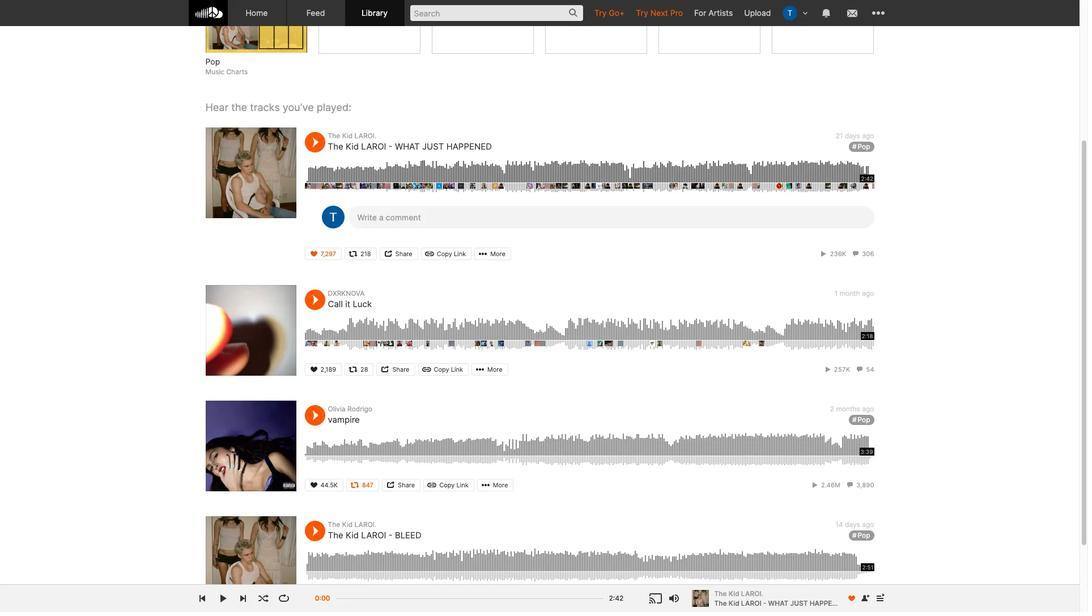 Task type: vqa. For each thing, say whether or not it's contained in the screenshot.
"Next"
yes



Task type: describe. For each thing, give the bounding box(es) containing it.
374
[[863, 597, 875, 605]]

copy link button for vampire
[[424, 479, 474, 492]]

more for the kid laroi - bleed
[[491, 597, 507, 605]]

copy link button for call it luck
[[418, 364, 469, 376]]

3,890 link
[[846, 482, 875, 490]]

0 vertical spatial the kid laroi - what just happened element
[[206, 128, 296, 219]]

pop music charts
[[206, 57, 248, 76]]

track stats element for the kid laroi - bleed
[[820, 595, 875, 608]]

44.5k
[[321, 482, 338, 490]]

charts
[[226, 67, 248, 76]]

next up image
[[874, 592, 887, 606]]

olivia rodrigo vampire
[[328, 405, 373, 426]]

54
[[867, 366, 875, 374]]

257k
[[835, 366, 851, 374]]

it
[[345, 299, 351, 310]]

2,189 button
[[305, 364, 342, 376]]

try for try next pro
[[637, 8, 649, 18]]

upload link
[[739, 0, 777, 26]]

rodrigo
[[348, 405, 373, 414]]

more button for call it luck
[[472, 364, 509, 376]]

copy for the kid laroi - what just happened
[[437, 250, 452, 258]]

218 button
[[345, 248, 377, 261]]

upload
[[745, 8, 772, 18]]

21 days ago pop
[[836, 132, 875, 151]]

share for vampire
[[398, 482, 415, 490]]

share button for vampire
[[382, 479, 421, 492]]

the
[[232, 101, 247, 113]]

the kid laroi - bleed element
[[206, 517, 296, 608]]

28
[[361, 366, 368, 374]]

pop for the kid laroi - bleed
[[858, 532, 871, 540]]

1 horizontal spatial the kid laroi - what just happened link
[[715, 599, 847, 609]]

luck
[[353, 299, 372, 310]]

month
[[840, 289, 861, 298]]

share button for the kid laroi - bleed
[[381, 595, 419, 608]]

2
[[831, 405, 835, 414]]

link for call it luck
[[451, 366, 463, 374]]

the kid laroi. link for 21 days ago pop
[[328, 132, 377, 140]]

pop inside pop music charts
[[206, 57, 220, 67]]

laroi for 21 days ago pop
[[361, 141, 387, 152]]

library link
[[346, 0, 405, 26]]

306
[[863, 250, 875, 258]]

more button for the kid laroi - what just happened
[[475, 248, 511, 261]]

pop for the kid laroi - what just happened
[[858, 143, 871, 151]]

months
[[837, 405, 861, 414]]

for
[[695, 8, 707, 18]]

1 horizontal spatial happened
[[810, 599, 847, 608]]

share for call it luck
[[393, 366, 410, 374]]

Write a comment text field
[[349, 206, 875, 229]]

- for 14 days ago pop
[[389, 530, 393, 541]]

pro
[[671, 8, 683, 18]]

share button for the kid laroi - what just happened
[[380, 248, 418, 261]]

more button for the kid laroi - bleed
[[476, 595, 512, 608]]

1 horizontal spatial the kid laroi. the kid laroi - what just happened
[[715, 590, 847, 608]]

home link
[[228, 0, 287, 26]]

2 vertical spatial laroi
[[742, 599, 762, 608]]

1 horizontal spatial tara schultz's avatar element
[[783, 6, 798, 20]]

hear the tracks you've played:
[[206, 101, 352, 113]]

track stats element for the kid laroi - what just happened
[[820, 248, 875, 261]]

the kid laroi - bleed link
[[328, 530, 422, 541]]

link for vampire
[[457, 482, 469, 490]]

try next pro
[[637, 8, 683, 18]]

dxrknova link
[[328, 289, 365, 298]]

try for try go+
[[595, 8, 607, 18]]

home
[[246, 8, 268, 18]]

236k
[[831, 250, 847, 258]]

bleed
[[395, 530, 422, 541]]

laroi for 14 days ago pop
[[361, 530, 387, 541]]

library
[[362, 8, 388, 18]]

more for vampire
[[493, 482, 508, 490]]

54 link
[[856, 366, 875, 374]]

music charts link
[[206, 67, 248, 77]]

1 month ago
[[835, 289, 875, 298]]

2 vertical spatial the kid laroi. link
[[715, 589, 841, 599]]

try go+
[[595, 8, 625, 18]]

vampire element
[[206, 401, 296, 492]]



Task type: locate. For each thing, give the bounding box(es) containing it.
try
[[595, 8, 607, 18], [637, 8, 649, 18]]

copy link for vampire
[[440, 482, 469, 490]]

track stats element for vampire
[[811, 479, 875, 492]]

you've
[[283, 101, 314, 113]]

the kid laroi - what just happened link
[[328, 141, 492, 152], [715, 599, 847, 609]]

progress bar
[[336, 593, 604, 612]]

pop link
[[206, 56, 308, 67], [850, 142, 875, 152], [850, 415, 875, 426], [850, 531, 875, 541]]

days
[[846, 132, 861, 140], [846, 521, 861, 529]]

track stats element
[[820, 248, 875, 261], [824, 364, 875, 376], [811, 479, 875, 492], [820, 595, 875, 608]]

306 link
[[852, 250, 875, 258]]

14
[[836, 521, 844, 529]]

share button
[[380, 248, 418, 261], [377, 364, 415, 376], [382, 479, 421, 492], [381, 595, 419, 608]]

try left next
[[637, 8, 649, 18]]

0 horizontal spatial just
[[422, 141, 444, 152]]

2 vertical spatial laroi.
[[742, 590, 764, 598]]

21
[[836, 132, 844, 140]]

0 horizontal spatial the kid laroi - what just happened element
[[206, 128, 296, 219]]

pop for vampire
[[858, 416, 871, 424]]

0 vertical spatial tara schultz's avatar element
[[783, 6, 798, 20]]

1 vertical spatial the kid laroi - what just happened link
[[715, 599, 847, 609]]

copy for vampire
[[440, 482, 455, 490]]

ago right '21'
[[863, 132, 875, 140]]

copy link button for the kid laroi - what just happened
[[421, 248, 472, 261]]

share button right 276
[[381, 595, 419, 608]]

link for the kid laroi - bleed
[[455, 597, 467, 605]]

1 vertical spatial happened
[[810, 599, 847, 608]]

1 ago from the top
[[863, 132, 875, 140]]

what
[[395, 141, 420, 152], [769, 599, 789, 608]]

laroi
[[361, 141, 387, 152], [361, 530, 387, 541], [742, 599, 762, 608]]

tara schultz's avatar element up "7,297"
[[322, 206, 345, 229]]

laroi. for 14 days ago
[[355, 521, 377, 529]]

1 vertical spatial the kid laroi - what just happened element
[[692, 590, 709, 607]]

share right 847
[[398, 482, 415, 490]]

ago right months
[[863, 405, 875, 414]]

0 vertical spatial what
[[395, 141, 420, 152]]

ago right 14
[[863, 521, 875, 529]]

3,890
[[857, 482, 875, 490]]

track stats element containing 236k
[[820, 248, 875, 261]]

more button for vampire
[[477, 479, 514, 492]]

0 vertical spatial the kid laroi - what just happened link
[[328, 141, 492, 152]]

share button right 28
[[377, 364, 415, 376]]

847
[[362, 482, 374, 490]]

more button
[[475, 248, 511, 261], [472, 364, 509, 376], [477, 479, 514, 492], [476, 595, 512, 608]]

next
[[651, 8, 669, 18]]

call it luck link
[[328, 299, 372, 310]]

2 days from the top
[[846, 521, 861, 529]]

share button right 847
[[382, 479, 421, 492]]

track stats element containing 257k
[[824, 364, 875, 376]]

try left go+
[[595, 8, 607, 18]]

copy for the kid laroi - bleed
[[438, 597, 453, 605]]

0 horizontal spatial the kid laroi. the kid laroi - what just happened
[[328, 132, 492, 152]]

1 vertical spatial the kid laroi. link
[[328, 521, 377, 529]]

-
[[389, 141, 393, 152], [389, 530, 393, 541], [764, 599, 767, 608]]

share
[[396, 250, 413, 258], [393, 366, 410, 374], [398, 482, 415, 490], [396, 597, 414, 605]]

8,417 button
[[305, 595, 342, 608]]

1 horizontal spatial what
[[769, 599, 789, 608]]

more
[[491, 250, 506, 258], [488, 366, 503, 374], [493, 482, 508, 490], [491, 597, 507, 605]]

vampire link
[[328, 415, 360, 426]]

olivia rodrigo link
[[328, 405, 373, 414]]

1 vertical spatial just
[[791, 599, 808, 608]]

track stats element for call it luck
[[824, 364, 875, 376]]

1 vertical spatial the kid laroi. the kid laroi - what just happened
[[715, 590, 847, 608]]

pop inside 2 months ago pop
[[858, 416, 871, 424]]

1 try from the left
[[595, 8, 607, 18]]

847 button
[[347, 479, 379, 492]]

tara schultz's avatar element right upload
[[783, 6, 798, 20]]

artists
[[709, 8, 734, 18]]

2 vertical spatial -
[[764, 599, 767, 608]]

laroi. for 21 days ago
[[355, 132, 377, 140]]

0 horizontal spatial the kid laroi - what just happened link
[[328, 141, 492, 152]]

copy link button for the kid laroi - bleed
[[422, 595, 473, 608]]

pop inside the 21 days ago pop
[[858, 143, 871, 151]]

0 horizontal spatial happened
[[447, 141, 492, 152]]

more for call it luck
[[488, 366, 503, 374]]

1 vertical spatial laroi
[[361, 530, 387, 541]]

276 button
[[345, 595, 378, 608]]

2.46m
[[822, 482, 841, 490]]

share for the kid laroi - what just happened
[[396, 250, 413, 258]]

copy for call it luck
[[434, 366, 450, 374]]

try go+ link
[[589, 0, 631, 26]]

14 days ago pop
[[836, 521, 875, 540]]

ago for the kid laroi - what just happened
[[863, 132, 875, 140]]

days right '21'
[[846, 132, 861, 140]]

days for the kid laroi - what just happened
[[846, 132, 861, 140]]

0 vertical spatial happened
[[447, 141, 492, 152]]

share button right 218
[[380, 248, 418, 261]]

dxrknova call it luck
[[328, 289, 372, 310]]

0 vertical spatial laroi.
[[355, 132, 377, 140]]

call
[[328, 299, 343, 310]]

1 vertical spatial what
[[769, 599, 789, 608]]

pop link for the kid laroi - bleed
[[850, 531, 875, 541]]

4 ago from the top
[[863, 521, 875, 529]]

ago for the kid laroi - bleed
[[863, 521, 875, 529]]

ago inside 2 months ago pop
[[863, 405, 875, 414]]

share for the kid laroi - bleed
[[396, 597, 414, 605]]

laroi.
[[355, 132, 377, 140], [355, 521, 377, 529], [742, 590, 764, 598]]

2 months ago pop
[[831, 405, 875, 424]]

ago for vampire
[[863, 405, 875, 414]]

for artists link
[[689, 0, 739, 26]]

just
[[422, 141, 444, 152], [791, 599, 808, 608]]

1
[[835, 289, 838, 298]]

for artists
[[695, 8, 734, 18]]

more for the kid laroi - what just happened
[[491, 250, 506, 258]]

tracks
[[250, 101, 280, 113]]

copy
[[437, 250, 452, 258], [434, 366, 450, 374], [440, 482, 455, 490], [438, 597, 453, 605]]

276
[[361, 597, 372, 605]]

share right 28
[[393, 366, 410, 374]]

go+
[[609, 8, 625, 18]]

pop
[[206, 57, 220, 67], [858, 143, 871, 151], [858, 416, 871, 424], [858, 532, 871, 540]]

laroi inside the kid laroi. the kid laroi - bleed
[[361, 530, 387, 541]]

track stats element containing 2.46m
[[811, 479, 875, 492]]

the kid laroi. the kid laroi - bleed
[[328, 521, 422, 541]]

link
[[454, 250, 466, 258], [451, 366, 463, 374], [457, 482, 469, 490], [455, 597, 467, 605]]

2,189
[[321, 366, 336, 374]]

pop link for vampire
[[850, 415, 875, 426]]

0:00
[[315, 594, 330, 603]]

0 horizontal spatial what
[[395, 141, 420, 152]]

7,297 button
[[305, 248, 342, 261]]

pop inside "14 days ago pop"
[[858, 532, 871, 540]]

- inside the kid laroi. the kid laroi - bleed
[[389, 530, 393, 541]]

days inside "14 days ago pop"
[[846, 521, 861, 529]]

7,297
[[321, 250, 336, 258]]

share button for call it luck
[[377, 364, 415, 376]]

share right 218
[[396, 250, 413, 258]]

1 horizontal spatial the kid laroi - what just happened element
[[692, 590, 709, 607]]

try next pro link
[[631, 0, 689, 26]]

2 try from the left
[[637, 8, 649, 18]]

share right 276
[[396, 597, 414, 605]]

pop link for the kid laroi - what just happened
[[850, 142, 875, 152]]

374 link
[[852, 597, 875, 605]]

0 vertical spatial laroi
[[361, 141, 387, 152]]

1 vertical spatial days
[[846, 521, 861, 529]]

1 vertical spatial tara schultz's avatar element
[[322, 206, 345, 229]]

copy link button
[[421, 248, 472, 261], [418, 364, 469, 376], [424, 479, 474, 492], [422, 595, 473, 608]]

ago inside the 21 days ago pop
[[863, 132, 875, 140]]

the kid laroi. the kid laroi - what just happened
[[328, 132, 492, 152], [715, 590, 847, 608]]

None search field
[[405, 0, 589, 26]]

Search search field
[[410, 5, 584, 21]]

feed link
[[287, 0, 346, 26]]

1 days from the top
[[846, 132, 861, 140]]

0 vertical spatial the kid laroi. link
[[328, 132, 377, 140]]

0 vertical spatial the kid laroi. the kid laroi - what just happened
[[328, 132, 492, 152]]

- for 21 days ago pop
[[389, 141, 393, 152]]

3 ago from the top
[[863, 405, 875, 414]]

feed
[[307, 8, 325, 18]]

0 vertical spatial -
[[389, 141, 393, 152]]

vampire
[[328, 415, 360, 426]]

link for the kid laroi - what just happened
[[454, 250, 466, 258]]

44.5k button
[[305, 479, 344, 492]]

hear
[[206, 101, 229, 113]]

ago inside "14 days ago pop"
[[863, 521, 875, 529]]

2 ago from the top
[[863, 289, 875, 298]]

copy link
[[437, 250, 466, 258], [434, 366, 463, 374], [440, 482, 469, 490], [438, 597, 467, 605]]

tara schultz's avatar element
[[783, 6, 798, 20], [322, 206, 345, 229]]

played:
[[317, 101, 352, 113]]

days for the kid laroi - bleed
[[846, 521, 861, 529]]

1 vertical spatial laroi.
[[355, 521, 377, 529]]

ago right month
[[863, 289, 875, 298]]

happened
[[447, 141, 492, 152], [810, 599, 847, 608]]

0 horizontal spatial tara schultz's avatar element
[[322, 206, 345, 229]]

ago
[[863, 132, 875, 140], [863, 289, 875, 298], [863, 405, 875, 414], [863, 521, 875, 529]]

music
[[206, 67, 225, 76]]

320k
[[831, 597, 847, 605]]

copy link for call it luck
[[434, 366, 463, 374]]

28 button
[[345, 364, 374, 376]]

laroi. inside the kid laroi. the kid laroi - bleed
[[355, 521, 377, 529]]

2:42
[[609, 594, 624, 603]]

call it luck element
[[206, 285, 296, 376]]

the
[[328, 132, 340, 140], [328, 141, 344, 152], [328, 521, 340, 529], [328, 530, 344, 541], [715, 590, 727, 598], [715, 599, 727, 608]]

copy link for the kid laroi - what just happened
[[437, 250, 466, 258]]

days inside the 21 days ago pop
[[846, 132, 861, 140]]

kid
[[342, 132, 353, 140], [346, 141, 359, 152], [342, 521, 353, 529], [346, 530, 359, 541], [729, 590, 740, 598], [729, 599, 740, 608]]

track stats element containing 320k
[[820, 595, 875, 608]]

0 horizontal spatial try
[[595, 8, 607, 18]]

pop element
[[206, 0, 308, 53]]

copy link for the kid laroi - bleed
[[438, 597, 467, 605]]

0 vertical spatial days
[[846, 132, 861, 140]]

olivia
[[328, 405, 346, 414]]

dxrknova
[[328, 289, 365, 298]]

days right 14
[[846, 521, 861, 529]]

1 horizontal spatial try
[[637, 8, 649, 18]]

the kid laroi - what just happened element
[[206, 128, 296, 219], [692, 590, 709, 607]]

8,417
[[321, 597, 337, 605]]

1 horizontal spatial just
[[791, 599, 808, 608]]

the kid laroi. link for 14 days ago pop
[[328, 521, 377, 529]]

1 vertical spatial -
[[389, 530, 393, 541]]

0 vertical spatial just
[[422, 141, 444, 152]]

218
[[361, 250, 371, 258]]



